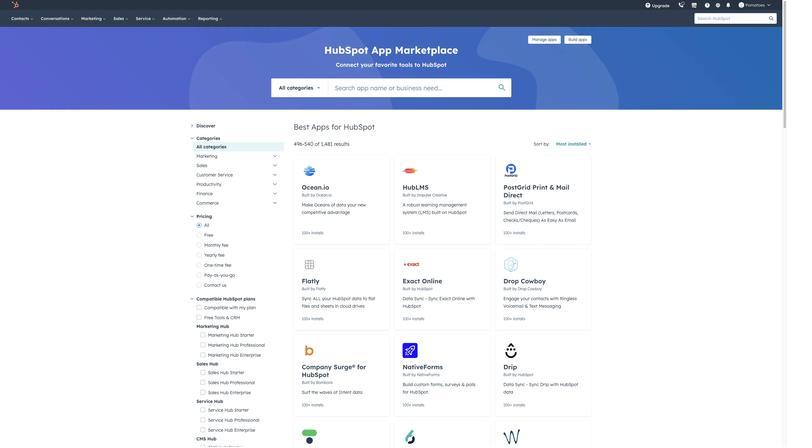 Task type: locate. For each thing, give the bounding box(es) containing it.
marketing hub professional
[[208, 343, 265, 348]]

your up text
[[521, 296, 530, 302]]

menu
[[641, 0, 775, 10]]

hub
[[220, 324, 229, 330], [230, 333, 239, 338], [230, 343, 239, 348], [230, 353, 239, 358], [209, 361, 218, 367], [220, 370, 229, 376], [220, 380, 229, 386], [220, 390, 229, 396], [214, 399, 223, 405], [225, 408, 233, 413], [225, 418, 233, 423], [225, 428, 233, 433], [207, 436, 216, 442]]

- down the exact online built by hubspot
[[425, 296, 427, 302]]

hublms
[[403, 184, 429, 191]]

of right 540
[[315, 141, 320, 147]]

for right 'surge®'
[[357, 363, 366, 371]]

0 vertical spatial fee
[[222, 243, 228, 248]]

1 horizontal spatial build
[[569, 37, 578, 42]]

hub down service hub professional
[[225, 428, 233, 433]]

starter up marketing hub professional
[[240, 333, 254, 338]]

on
[[442, 210, 447, 215]]

hub up marketing hub professional
[[230, 333, 239, 338]]

commerce link
[[193, 199, 284, 208]]

nativeforms inside the nativeforms built by nativeforms
[[417, 373, 440, 377]]

hub up the sales hub professional
[[220, 370, 229, 376]]

installs for drip
[[513, 403, 525, 408]]

installs for exact online
[[412, 317, 424, 321]]

print
[[533, 184, 548, 191]]

0 horizontal spatial sales link
[[110, 10, 132, 27]]

by up all
[[311, 287, 315, 291]]

free for free
[[204, 233, 213, 238]]

installs for hublms
[[412, 231, 424, 235]]

0 horizontal spatial marketing link
[[77, 10, 110, 27]]

service down service hub starter
[[208, 418, 223, 423]]

service down service hub
[[208, 408, 223, 413]]

hub for sales hub enterprise
[[220, 390, 229, 396]]

compatible with my plan
[[204, 305, 256, 311]]

installs down the data sync - sync exact online with hubspot
[[412, 317, 424, 321]]

installs
[[311, 231, 324, 235], [412, 231, 424, 235], [513, 231, 525, 235], [311, 317, 324, 321], [412, 317, 424, 321], [513, 317, 525, 321], [311, 403, 324, 408], [412, 403, 424, 408], [513, 403, 525, 408]]

hubspot inside company surge® for hubspot built by bombora
[[302, 371, 329, 379]]

starter for sales hub starter
[[230, 370, 244, 376]]

+ for drop cowboy
[[510, 317, 512, 321]]

menu item
[[674, 0, 675, 10]]

installs down competitive
[[311, 231, 324, 235]]

productivity link
[[193, 180, 284, 189]]

your up sheets
[[322, 296, 331, 302]]

direct up send at the top right of page
[[504, 191, 522, 199]]

for
[[332, 122, 342, 132], [357, 363, 366, 371], [403, 390, 409, 395]]

data inside data sync - sync drip with hubspot data
[[504, 390, 513, 395]]

0 vertical spatial direct
[[504, 191, 522, 199]]

as down (letters,
[[541, 218, 546, 223]]

fee for yearly fee
[[218, 253, 225, 258]]

2 vertical spatial of
[[333, 390, 338, 396]]

by down hublms at the right of page
[[412, 193, 416, 198]]

surf
[[302, 390, 310, 396]]

1 vertical spatial postgrid
[[518, 201, 533, 205]]

installs down voicemail
[[513, 317, 525, 321]]

built inside 'postgrid print & mail direct built by postgrid'
[[504, 201, 512, 205]]

built inside the nativeforms built by nativeforms
[[403, 373, 411, 377]]

1 vertical spatial professional
[[230, 380, 255, 386]]

2 vertical spatial professional
[[234, 418, 259, 423]]

hubspot inside a robust learning management system (lms) built on hubspot
[[448, 210, 467, 215]]

1 horizontal spatial to
[[415, 61, 420, 68]]

enterprise for service hub enterprise
[[234, 428, 255, 433]]

ringless
[[560, 296, 577, 302]]

1 vertical spatial free
[[204, 315, 213, 321]]

sync inside sync all your hubspot data to flat files and sheets in cloud drives
[[302, 296, 312, 302]]

hubspot inside the exact online built by hubspot
[[417, 287, 433, 291]]

hub down marketing hub professional
[[230, 353, 239, 358]]

& left text
[[525, 304, 528, 309]]

built inside company surge® for hubspot built by bombora
[[302, 381, 310, 385]]

most
[[556, 141, 567, 147]]

contacts
[[531, 296, 549, 302]]

to left flat
[[363, 296, 367, 302]]

0 vertical spatial compatible
[[197, 296, 222, 302]]

- inside data sync - sync drip with hubspot data
[[526, 382, 528, 388]]

all categories link
[[193, 142, 284, 152]]

service link
[[132, 10, 159, 27]]

hub for service hub starter
[[225, 408, 233, 413]]

1 apps from the left
[[548, 37, 557, 42]]

categories
[[287, 85, 313, 91], [203, 144, 227, 150]]

service up service hub starter
[[197, 399, 213, 405]]

data inside data sync - sync drip with hubspot data
[[504, 382, 514, 388]]

for for surge®
[[357, 363, 366, 371]]

mail right print
[[556, 184, 570, 191]]

online inside the data sync - sync exact online with hubspot
[[452, 296, 465, 302]]

caret image
[[191, 124, 193, 127], [191, 138, 193, 139], [191, 216, 193, 217], [191, 298, 193, 300]]

drop
[[504, 277, 519, 285], [518, 287, 527, 291]]

1 vertical spatial all
[[197, 144, 202, 150]]

enterprise down the sales hub professional
[[230, 390, 251, 396]]

drip inside data sync - sync drip with hubspot data
[[540, 382, 549, 388]]

creative
[[432, 193, 447, 198]]

- down drip built by hubspot at the right bottom
[[526, 382, 528, 388]]

for inside company surge® for hubspot built by bombora
[[357, 363, 366, 371]]

fee right monthly
[[222, 243, 228, 248]]

0 vertical spatial build
[[569, 37, 578, 42]]

service for service hub professional
[[208, 418, 223, 423]]

1 vertical spatial starter
[[230, 370, 244, 376]]

0 horizontal spatial -
[[425, 296, 427, 302]]

service up productivity link
[[218, 172, 233, 178]]

built inside ocean.io built by ocean.io
[[302, 193, 310, 198]]

of inside 'make oceans of data your new competitive advantage'
[[331, 202, 335, 208]]

surveys
[[445, 382, 461, 388]]

1 vertical spatial for
[[357, 363, 366, 371]]

1 vertical spatial compatible
[[204, 305, 228, 311]]

installs down and on the bottom of page
[[311, 317, 324, 321]]

by up the custom in the right of the page
[[412, 373, 416, 377]]

caret image inside pricing dropdown button
[[191, 216, 193, 217]]

0 horizontal spatial to
[[363, 296, 367, 302]]

1 horizontal spatial apps
[[579, 37, 587, 42]]

data
[[337, 202, 346, 208], [352, 296, 362, 302], [504, 390, 513, 395], [353, 390, 363, 396]]

customer service link
[[193, 170, 284, 180]]

marketing for marketing hub starter
[[208, 333, 229, 338]]

hub for marketing hub professional
[[230, 343, 239, 348]]

apps for manage apps
[[548, 37, 557, 42]]

built inside drip built by hubspot
[[504, 373, 512, 377]]

enterprise
[[240, 353, 261, 358], [230, 390, 251, 396], [234, 428, 255, 433]]

0 vertical spatial online
[[422, 277, 442, 285]]

hub up marketing hub enterprise
[[230, 343, 239, 348]]

free for free tools & crm
[[204, 315, 213, 321]]

installed
[[568, 141, 587, 147]]

by inside the exact online built by hubspot
[[412, 287, 416, 291]]

1 horizontal spatial for
[[357, 363, 366, 371]]

yearly
[[204, 253, 217, 258]]

100 for postgrid print & mail direct
[[504, 231, 510, 235]]

0 horizontal spatial as
[[541, 218, 546, 223]]

all categories button
[[271, 78, 328, 97]]

hub down service hub starter
[[225, 418, 233, 423]]

1 vertical spatial to
[[363, 296, 367, 302]]

2 vertical spatial fee
[[225, 263, 231, 268]]

0 vertical spatial sales link
[[110, 10, 132, 27]]

service for service hub enterprise
[[208, 428, 223, 433]]

tyler black image
[[739, 2, 744, 8]]

enterprise down service hub professional
[[234, 428, 255, 433]]

1 vertical spatial mail
[[529, 210, 537, 216]]

0 vertical spatial for
[[332, 122, 342, 132]]

professional up service hub enterprise
[[234, 418, 259, 423]]

for inside build custom forms, surveys & polls for hubspot.
[[403, 390, 409, 395]]

a robust learning management system (lms) built on hubspot
[[403, 202, 467, 215]]

1 as from the left
[[541, 218, 546, 223]]

0 horizontal spatial online
[[422, 277, 442, 285]]

hub up sales hub starter
[[209, 361, 218, 367]]

2 horizontal spatial all
[[279, 85, 285, 91]]

online inside the exact online built by hubspot
[[422, 277, 442, 285]]

hubspot inside data sync - sync drip with hubspot data
[[560, 382, 578, 388]]

intent
[[339, 390, 352, 396]]

data inside sync all your hubspot data to flat files and sheets in cloud drives
[[352, 296, 362, 302]]

0 horizontal spatial categories
[[203, 144, 227, 150]]

1 vertical spatial of
[[331, 202, 335, 208]]

0 vertical spatial -
[[425, 296, 427, 302]]

by:
[[544, 141, 550, 147]]

1 horizontal spatial as
[[558, 218, 564, 223]]

caret image inside discover dropdown button
[[191, 124, 193, 127]]

0 horizontal spatial all
[[197, 144, 202, 150]]

0 horizontal spatial drip
[[504, 363, 517, 371]]

0 vertical spatial enterprise
[[240, 353, 261, 358]]

caret image inside compatible hubspot plans dropdown button
[[191, 298, 193, 300]]

customer
[[197, 172, 216, 178]]

your left favorite
[[361, 61, 374, 68]]

100 for drop cowboy
[[504, 317, 510, 321]]

1 horizontal spatial online
[[452, 296, 465, 302]]

100 + installs for postgrid print & mail direct
[[504, 231, 525, 235]]

1 vertical spatial fee
[[218, 253, 225, 258]]

marketing
[[81, 16, 103, 21], [197, 154, 217, 159], [197, 324, 219, 330], [208, 333, 229, 338], [208, 343, 229, 348], [208, 353, 229, 358]]

0 vertical spatial nativeforms
[[403, 363, 443, 371]]

+ for hublms
[[409, 231, 411, 235]]

direct up checks/cheques)
[[515, 210, 528, 216]]

+ for exact online
[[409, 317, 411, 321]]

marketplace
[[395, 44, 458, 56]]

100 for drip
[[504, 403, 510, 408]]

sales link
[[110, 10, 132, 27], [193, 161, 284, 170]]

hubspot
[[324, 44, 368, 56], [422, 61, 447, 68], [344, 122, 375, 132], [448, 210, 467, 215], [417, 287, 433, 291], [333, 296, 351, 302], [223, 296, 242, 302], [403, 304, 421, 309], [302, 371, 329, 379], [518, 373, 534, 377], [560, 382, 578, 388]]

2 vertical spatial enterprise
[[234, 428, 255, 433]]

free up monthly
[[204, 233, 213, 238]]

installs down the
[[311, 403, 324, 408]]

1 horizontal spatial all categories
[[279, 85, 313, 91]]

starter
[[240, 333, 254, 338], [230, 370, 244, 376], [234, 408, 249, 413]]

categories
[[197, 136, 220, 141]]

crm
[[231, 315, 240, 321]]

enterprise down marketing hub professional
[[240, 353, 261, 358]]

1 horizontal spatial mail
[[556, 184, 570, 191]]

nativeforms built by nativeforms
[[403, 363, 443, 377]]

installs for postgrid print & mail direct
[[513, 231, 525, 235]]

installs down the "(lms)"
[[412, 231, 424, 235]]

hub up service hub professional
[[225, 408, 233, 413]]

apps inside "build apps" link
[[579, 37, 587, 42]]

manage apps link
[[528, 36, 561, 44]]

hub right cms in the bottom of the page
[[207, 436, 216, 442]]

100 for hublms
[[403, 231, 409, 235]]

cms hub
[[197, 436, 216, 442]]

100 + installs for exact online
[[403, 317, 424, 321]]

build up hubspot. on the right bottom
[[403, 382, 413, 388]]

caret image inside categories dropdown button
[[191, 138, 193, 139]]

2 as from the left
[[558, 218, 564, 223]]

1 vertical spatial nativeforms
[[417, 373, 440, 377]]

your inside engage your contacts with ringless voicemail & text messaging
[[521, 296, 530, 302]]

0 horizontal spatial all categories
[[197, 144, 227, 150]]

data up 'advantage'
[[337, 202, 346, 208]]

mail up checks/cheques)
[[529, 210, 537, 216]]

& left crm on the bottom left
[[226, 315, 229, 321]]

0 horizontal spatial for
[[332, 122, 342, 132]]

0 horizontal spatial data
[[403, 296, 413, 302]]

1 vertical spatial data
[[504, 382, 514, 388]]

postgrid left print
[[504, 184, 531, 191]]

send direct mail (letters, postcards, checks/cheques) as easy as email
[[504, 210, 578, 223]]

for for apps
[[332, 122, 342, 132]]

2 vertical spatial all
[[204, 223, 209, 228]]

1 horizontal spatial sales link
[[193, 161, 284, 170]]

100 + installs for nativeforms
[[403, 403, 424, 408]]

for right apps
[[332, 122, 342, 132]]

professional for marketing hub professional
[[240, 343, 265, 348]]

build inside build custom forms, surveys & polls for hubspot.
[[403, 382, 413, 388]]

0 vertical spatial mail
[[556, 184, 570, 191]]

0 vertical spatial starter
[[240, 333, 254, 338]]

build for build custom forms, surveys & polls for hubspot.
[[403, 382, 413, 388]]

1 vertical spatial build
[[403, 382, 413, 388]]

0 vertical spatial all
[[279, 85, 285, 91]]

0 vertical spatial professional
[[240, 343, 265, 348]]

online
[[422, 277, 442, 285], [452, 296, 465, 302]]

2 vertical spatial for
[[403, 390, 409, 395]]

connect
[[336, 61, 359, 68]]

data down drip built by hubspot at the right bottom
[[504, 390, 513, 395]]

compatible down contact
[[197, 296, 222, 302]]

1 vertical spatial -
[[526, 382, 528, 388]]

professional up marketing hub enterprise
[[240, 343, 265, 348]]

contacts
[[11, 16, 30, 21]]

service left "automation"
[[136, 16, 152, 21]]

1 horizontal spatial drip
[[540, 382, 549, 388]]

apps inside manage apps link
[[548, 37, 557, 42]]

hub down the sales hub professional
[[220, 390, 229, 396]]

0 horizontal spatial apps
[[548, 37, 557, 42]]

build custom forms, surveys & polls for hubspot.
[[403, 382, 476, 395]]

cowboy
[[521, 277, 546, 285], [528, 287, 542, 291]]

0 vertical spatial to
[[415, 61, 420, 68]]

reporting
[[198, 16, 219, 21]]

service hub professional
[[208, 418, 259, 423]]

hubspot inside the data sync - sync exact online with hubspot
[[403, 304, 421, 309]]

installs down checks/cheques)
[[513, 231, 525, 235]]

build right manage apps
[[569, 37, 578, 42]]

hub up service hub starter
[[214, 399, 223, 405]]

caret image for compatible hubspot plans
[[191, 298, 193, 300]]

1 horizontal spatial -
[[526, 382, 528, 388]]

1 vertical spatial exact
[[439, 296, 451, 302]]

caret image for discover
[[191, 124, 193, 127]]

0 vertical spatial all categories
[[279, 85, 313, 91]]

data up 'drives'
[[352, 296, 362, 302]]

pomatoes
[[746, 3, 765, 8]]

1 vertical spatial all categories
[[197, 144, 227, 150]]

sheets
[[321, 304, 334, 309]]

0 vertical spatial cowboy
[[521, 277, 546, 285]]

compatible hubspot plans group
[[197, 313, 284, 447]]

compatible inside dropdown button
[[197, 296, 222, 302]]

2 apps from the left
[[579, 37, 587, 42]]

by inside the nativeforms built by nativeforms
[[412, 373, 416, 377]]

0 vertical spatial free
[[204, 233, 213, 238]]

fee
[[222, 243, 228, 248], [218, 253, 225, 258], [225, 263, 231, 268]]

hub for service hub
[[214, 399, 223, 405]]

by up send at the top right of page
[[513, 201, 517, 205]]

as
[[541, 218, 546, 223], [558, 218, 564, 223]]

- for built
[[526, 382, 528, 388]]

1 vertical spatial cowboy
[[528, 287, 542, 291]]

free inside compatible hubspot plans group
[[204, 315, 213, 321]]

& left polls on the right
[[462, 382, 465, 388]]

as right easy
[[558, 218, 564, 223]]

data for drip
[[504, 382, 514, 388]]

100
[[302, 231, 308, 235], [403, 231, 409, 235], [504, 231, 510, 235], [302, 317, 308, 321], [403, 317, 409, 321], [504, 317, 510, 321], [302, 403, 308, 408], [403, 403, 409, 408], [504, 403, 510, 408]]

ocean.io built by ocean.io
[[302, 184, 332, 198]]

by up make
[[311, 193, 315, 198]]

tools
[[215, 315, 225, 321]]

& right print
[[550, 184, 554, 191]]

data down the exact online built by hubspot
[[403, 296, 413, 302]]

0 horizontal spatial mail
[[529, 210, 537, 216]]

1 vertical spatial direct
[[515, 210, 528, 216]]

build apps
[[569, 37, 587, 42]]

by up the
[[311, 381, 315, 385]]

& inside compatible hubspot plans group
[[226, 315, 229, 321]]

compatible up 'tools'
[[204, 305, 228, 311]]

of left intent
[[333, 390, 338, 396]]

marketing for marketing hub enterprise
[[208, 353, 229, 358]]

starter up the sales hub professional
[[230, 370, 244, 376]]

100 for nativeforms
[[403, 403, 409, 408]]

service
[[136, 16, 152, 21], [218, 172, 233, 178], [197, 399, 213, 405], [208, 408, 223, 413], [208, 418, 223, 423], [208, 428, 223, 433]]

- for online
[[425, 296, 427, 302]]

your left the "new"
[[347, 202, 357, 208]]

by up data sync - sync drip with hubspot data in the bottom of the page
[[513, 373, 517, 377]]

0 horizontal spatial exact
[[403, 277, 420, 285]]

learning
[[421, 202, 438, 208]]

by up the data sync - sync exact online with hubspot
[[412, 287, 416, 291]]

1 vertical spatial ocean.io
[[316, 193, 332, 198]]

data down drip built by hubspot at the right bottom
[[504, 382, 514, 388]]

menu containing pomatoes
[[641, 0, 775, 10]]

enterprise for sales hub enterprise
[[230, 390, 251, 396]]

compatible
[[197, 296, 222, 302], [204, 305, 228, 311]]

of up 'advantage'
[[331, 202, 335, 208]]

0 vertical spatial categories
[[287, 85, 313, 91]]

hubspot image
[[11, 1, 19, 9]]

fee right "time"
[[225, 263, 231, 268]]

service hub starter
[[208, 408, 249, 413]]

for left hubspot. on the right bottom
[[403, 390, 409, 395]]

free up marketing hub
[[204, 315, 213, 321]]

0 horizontal spatial build
[[403, 382, 413, 388]]

+ for ocean.io
[[308, 231, 310, 235]]

exact inside the data sync - sync exact online with hubspot
[[439, 296, 451, 302]]

hub for cms hub
[[207, 436, 216, 442]]

0 vertical spatial data
[[403, 296, 413, 302]]

0 vertical spatial of
[[315, 141, 320, 147]]

1 horizontal spatial categories
[[287, 85, 313, 91]]

sales hub professional
[[208, 380, 255, 386]]

exact
[[403, 277, 420, 285], [439, 296, 451, 302]]

data for exact
[[403, 296, 413, 302]]

installs down hubspot. on the right bottom
[[412, 403, 424, 408]]

to right tools
[[415, 61, 420, 68]]

starter up service hub professional
[[234, 408, 249, 413]]

fee up "time"
[[218, 253, 225, 258]]

Search app name or business need... search field
[[328, 78, 511, 97]]

2 free from the top
[[204, 315, 213, 321]]

sync
[[414, 296, 424, 302], [428, 296, 438, 302], [302, 296, 312, 302], [515, 382, 525, 388], [529, 382, 539, 388]]

sales
[[114, 16, 125, 21], [197, 163, 207, 169], [197, 361, 208, 367], [208, 370, 219, 376], [208, 380, 219, 386], [208, 390, 219, 396]]

all inside 'link'
[[197, 144, 202, 150]]

1 vertical spatial marketing link
[[193, 152, 284, 161]]

service up cms hub
[[208, 428, 223, 433]]

build for build apps
[[569, 37, 578, 42]]

free inside pricing group
[[204, 233, 213, 238]]

0 vertical spatial marketing link
[[77, 10, 110, 27]]

hubspot inside drip built by hubspot
[[518, 373, 534, 377]]

professional up sales hub enterprise
[[230, 380, 255, 386]]

built inside hublms built by impulse creative
[[403, 193, 411, 198]]

1 horizontal spatial all
[[204, 223, 209, 228]]

0 vertical spatial ocean.io
[[302, 184, 329, 191]]

1 free from the top
[[204, 233, 213, 238]]

2 horizontal spatial for
[[403, 390, 409, 395]]

data inside the data sync - sync exact online with hubspot
[[403, 296, 413, 302]]

sales for sales hub starter
[[208, 370, 219, 376]]

- inside the data sync - sync exact online with hubspot
[[425, 296, 427, 302]]

2 vertical spatial starter
[[234, 408, 249, 413]]

by up engage
[[513, 287, 517, 291]]

+ for company surge® for hubspot
[[308, 403, 310, 408]]

postgrid up checks/cheques)
[[518, 201, 533, 205]]

installs down data sync - sync drip with hubspot data in the bottom of the page
[[513, 403, 525, 408]]

& inside build custom forms, surveys & polls for hubspot.
[[462, 382, 465, 388]]

0 vertical spatial drip
[[504, 363, 517, 371]]

1 vertical spatial enterprise
[[230, 390, 251, 396]]

all inside popup button
[[279, 85, 285, 91]]

hublms built by impulse creative
[[403, 184, 447, 198]]

1 horizontal spatial data
[[504, 382, 514, 388]]

hub down sales hub starter
[[220, 380, 229, 386]]

hub down 'free tools & crm'
[[220, 324, 229, 330]]

1 vertical spatial drip
[[540, 382, 549, 388]]

+
[[308, 231, 310, 235], [409, 231, 411, 235], [510, 231, 512, 235], [308, 317, 310, 321], [409, 317, 411, 321], [510, 317, 512, 321], [308, 403, 310, 408], [409, 403, 411, 408], [510, 403, 512, 408]]

favorite
[[375, 61, 398, 68]]

cms
[[197, 436, 206, 442]]

all
[[313, 296, 321, 302]]

send
[[504, 210, 514, 216]]

installs for nativeforms
[[412, 403, 424, 408]]

1 horizontal spatial exact
[[439, 296, 451, 302]]

1 vertical spatial online
[[452, 296, 465, 302]]

1 vertical spatial categories
[[203, 144, 227, 150]]

hub for marketing hub enterprise
[[230, 353, 239, 358]]

0 vertical spatial exact
[[403, 277, 420, 285]]

hub for marketing hub
[[220, 324, 229, 330]]

compatible for compatible with my plan
[[204, 305, 228, 311]]

engage your contacts with ringless voicemail & text messaging
[[504, 296, 577, 309]]

100 for flatly
[[302, 317, 308, 321]]

to inside sync all your hubspot data to flat files and sheets in cloud drives
[[363, 296, 367, 302]]

my
[[239, 305, 246, 311]]



Task type: vqa. For each thing, say whether or not it's contained in the screenshot.
left MARKETING 'link'
yes



Task type: describe. For each thing, give the bounding box(es) containing it.
all inside pricing group
[[204, 223, 209, 228]]

help button
[[702, 0, 713, 10]]

marketing for leftmost marketing link
[[81, 16, 103, 21]]

100 + installs for company surge® for hubspot
[[302, 403, 324, 408]]

search button
[[766, 13, 777, 24]]

hub for service hub enterprise
[[225, 428, 233, 433]]

hubspot inside sync all your hubspot data to flat files and sheets in cloud drives
[[333, 296, 351, 302]]

management
[[439, 202, 467, 208]]

drip inside drip built by hubspot
[[504, 363, 517, 371]]

data inside 'make oceans of data your new competitive advantage'
[[337, 202, 346, 208]]

100 + installs for drip
[[504, 403, 525, 408]]

upgrade image
[[645, 3, 651, 8]]

best apps for hubspot
[[294, 122, 375, 132]]

starter for service hub starter
[[234, 408, 249, 413]]

company
[[302, 363, 332, 371]]

waves
[[319, 390, 332, 396]]

help image
[[705, 3, 710, 8]]

automation
[[163, 16, 188, 21]]

discover
[[197, 123, 215, 129]]

custom
[[414, 382, 429, 388]]

exact inside the exact online built by hubspot
[[403, 277, 420, 285]]

service hub
[[197, 399, 223, 405]]

0 vertical spatial drop
[[504, 277, 519, 285]]

robust
[[407, 202, 420, 208]]

by inside drop cowboy built by drop cowboy
[[513, 287, 517, 291]]

100 + installs for flatly
[[302, 317, 324, 321]]

data sync - sync drip with hubspot data
[[504, 382, 578, 395]]

+ for nativeforms
[[409, 403, 411, 408]]

service for service hub
[[197, 399, 213, 405]]

make oceans of data your new competitive advantage
[[302, 202, 366, 215]]

by inside 'postgrid print & mail direct built by postgrid'
[[513, 201, 517, 205]]

100 for exact online
[[403, 317, 409, 321]]

drives
[[352, 304, 365, 309]]

100 for ocean.io
[[302, 231, 308, 235]]

(lms)
[[419, 210, 431, 215]]

advantage
[[328, 210, 350, 215]]

hubspot.
[[410, 390, 429, 395]]

manage
[[532, 37, 547, 42]]

settings link
[[714, 2, 722, 8]]

100 + installs for drop cowboy
[[504, 317, 525, 321]]

categories inside 'link'
[[203, 144, 227, 150]]

email
[[565, 218, 576, 223]]

pricing group
[[197, 220, 284, 290]]

of for 540
[[315, 141, 320, 147]]

by inside flatly built by flatly
[[311, 287, 315, 291]]

postcards,
[[557, 210, 578, 216]]

flat
[[368, 296, 375, 302]]

by inside company surge® for hubspot built by bombora
[[311, 381, 315, 385]]

caret image for pricing
[[191, 216, 193, 217]]

company surge® for hubspot built by bombora
[[302, 363, 366, 385]]

marketing hub enterprise
[[208, 353, 261, 358]]

sales for sales hub
[[197, 361, 208, 367]]

496-
[[294, 141, 304, 147]]

engage
[[504, 296, 519, 302]]

automation link
[[159, 10, 194, 27]]

search image
[[769, 16, 774, 21]]

conversations link
[[37, 10, 77, 27]]

installs for company surge® for hubspot
[[311, 403, 324, 408]]

hubspot inside dropdown button
[[223, 296, 242, 302]]

+ for postgrid print & mail direct
[[510, 231, 512, 235]]

postgrid print & mail direct built by postgrid
[[504, 184, 570, 205]]

service hub enterprise
[[208, 428, 255, 433]]

sales for sales hub enterprise
[[208, 390, 219, 396]]

installs for flatly
[[311, 317, 324, 321]]

compatible hubspot plans
[[197, 296, 255, 302]]

built inside drop cowboy built by drop cowboy
[[504, 287, 512, 291]]

fee for monthly fee
[[222, 243, 228, 248]]

voicemail
[[504, 304, 524, 309]]

exact online built by hubspot
[[403, 277, 442, 291]]

enterprise for marketing hub enterprise
[[240, 353, 261, 358]]

built
[[432, 210, 441, 215]]

& inside 'postgrid print & mail direct built by postgrid'
[[550, 184, 554, 191]]

1 horizontal spatial marketing link
[[193, 152, 284, 161]]

Search HubSpot search field
[[695, 13, 771, 24]]

finance
[[197, 191, 213, 197]]

of for oceans
[[331, 202, 335, 208]]

sort by:
[[534, 141, 550, 147]]

sort
[[534, 141, 543, 147]]

installs for drop cowboy
[[513, 317, 525, 321]]

service for service
[[136, 16, 152, 21]]

monthly fee
[[204, 243, 228, 248]]

professional for sales hub professional
[[230, 380, 255, 386]]

data right intent
[[353, 390, 363, 396]]

hub for service hub professional
[[225, 418, 233, 423]]

make
[[302, 202, 313, 208]]

+ for flatly
[[308, 317, 310, 321]]

marketing for marketing hub
[[197, 324, 219, 330]]

as-
[[214, 273, 220, 278]]

plan
[[247, 305, 256, 311]]

compatible for compatible hubspot plans
[[197, 296, 222, 302]]

cloud
[[340, 304, 351, 309]]

forms,
[[431, 382, 444, 388]]

mail inside send direct mail (letters, postcards, checks/cheques) as easy as email
[[529, 210, 537, 216]]

hubspot link
[[8, 1, 23, 9]]

1 vertical spatial flatly
[[316, 287, 326, 291]]

commerce
[[197, 200, 219, 206]]

apps for build apps
[[579, 37, 587, 42]]

0 vertical spatial flatly
[[302, 277, 319, 285]]

contact
[[204, 283, 221, 288]]

100 + installs for hublms
[[403, 231, 424, 235]]

oceans
[[314, 202, 330, 208]]

marketing for marketing hub professional
[[208, 343, 229, 348]]

checks/cheques)
[[504, 218, 540, 223]]

& inside engage your contacts with ringless voicemail & text messaging
[[525, 304, 528, 309]]

calling icon image
[[679, 3, 684, 8]]

contacts link
[[8, 10, 37, 27]]

your inside sync all your hubspot data to flat files and sheets in cloud drives
[[322, 296, 331, 302]]

time
[[215, 263, 224, 268]]

plans
[[244, 296, 255, 302]]

+ for drip
[[510, 403, 512, 408]]

your inside 'make oceans of data your new competitive advantage'
[[347, 202, 357, 208]]

100 for company surge® for hubspot
[[302, 403, 308, 408]]

categories button
[[190, 135, 284, 142]]

messaging
[[539, 304, 561, 309]]

by inside ocean.io built by ocean.io
[[311, 193, 315, 198]]

tools
[[399, 61, 413, 68]]

0 vertical spatial postgrid
[[504, 184, 531, 191]]

one-time fee
[[204, 263, 231, 268]]

with inside engage your contacts with ringless voicemail & text messaging
[[550, 296, 559, 302]]

all categories inside 'link'
[[197, 144, 227, 150]]

built inside flatly built by flatly
[[302, 287, 310, 291]]

new
[[358, 202, 366, 208]]

marketing hub starter
[[208, 333, 254, 338]]

all categories inside popup button
[[279, 85, 313, 91]]

a
[[403, 202, 406, 208]]

1 vertical spatial drop
[[518, 287, 527, 291]]

hub for sales hub
[[209, 361, 218, 367]]

notifications button
[[723, 0, 734, 10]]

marketplaces image
[[692, 3, 697, 8]]

hub for marketing hub starter
[[230, 333, 239, 338]]

us
[[222, 283, 227, 288]]

mail inside 'postgrid print & mail direct built by postgrid'
[[556, 184, 570, 191]]

categories inside popup button
[[287, 85, 313, 91]]

settings image
[[715, 3, 721, 8]]

sales hub starter
[[208, 370, 244, 376]]

compatible hubspot plans button
[[190, 295, 284, 303]]

by inside drip built by hubspot
[[513, 373, 517, 377]]

with inside data sync - sync drip with hubspot data
[[550, 382, 559, 388]]

drip built by hubspot
[[504, 363, 534, 377]]

pay-as-you-go
[[204, 273, 235, 278]]

impulse
[[417, 193, 431, 198]]

service for service hub starter
[[208, 408, 223, 413]]

starter for marketing hub starter
[[240, 333, 254, 338]]

caret image for categories
[[191, 138, 193, 139]]

hub for sales hub professional
[[220, 380, 229, 386]]

installs for ocean.io
[[311, 231, 324, 235]]

discover button
[[191, 122, 284, 130]]

monthly
[[204, 243, 221, 248]]

pricing
[[197, 214, 212, 219]]

drop cowboy built by drop cowboy
[[504, 277, 546, 291]]

100 + installs for ocean.io
[[302, 231, 324, 235]]

built inside the exact online built by hubspot
[[403, 287, 411, 291]]

1 vertical spatial sales link
[[193, 161, 284, 170]]

contact us
[[204, 283, 227, 288]]

apps
[[311, 122, 329, 132]]

manage apps
[[532, 37, 557, 42]]

sales for sales hub professional
[[208, 380, 219, 386]]

pay-
[[204, 273, 214, 278]]

direct inside 'postgrid print & mail direct built by postgrid'
[[504, 191, 522, 199]]

pomatoes button
[[735, 0, 774, 10]]

upgrade
[[652, 3, 670, 8]]

professional for service hub professional
[[234, 418, 259, 423]]

you-
[[220, 273, 230, 278]]

go
[[230, 273, 235, 278]]

surge®
[[334, 363, 355, 371]]

notifications image
[[726, 3, 731, 8]]

sales hub
[[197, 361, 218, 367]]

with inside the data sync - sync exact online with hubspot
[[466, 296, 475, 302]]

by inside hublms built by impulse creative
[[412, 193, 416, 198]]

data sync - sync exact online with hubspot
[[403, 296, 475, 309]]

hub for sales hub starter
[[220, 370, 229, 376]]

easy
[[547, 218, 557, 223]]

in
[[335, 304, 339, 309]]

direct inside send direct mail (letters, postcards, checks/cheques) as easy as email
[[515, 210, 528, 216]]



